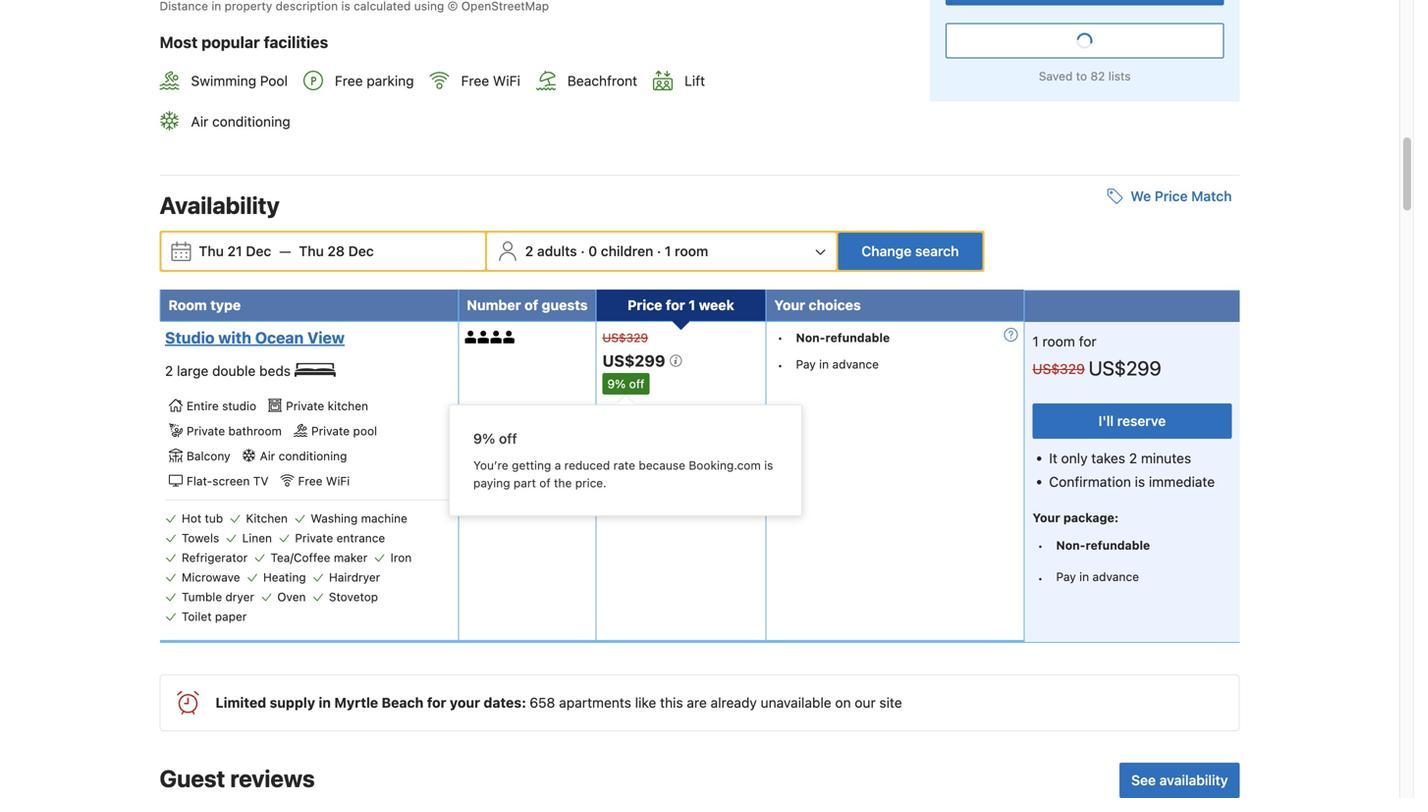 Task type: describe. For each thing, give the bounding box(es) containing it.
1 vertical spatial air conditioning
[[260, 449, 347, 463]]

availability
[[1160, 772, 1228, 789]]

0 horizontal spatial in
[[319, 695, 331, 711]]

0 horizontal spatial wifi
[[326, 474, 350, 488]]

9% off inside 'element'
[[608, 377, 645, 391]]

1 horizontal spatial in
[[819, 357, 829, 371]]

1 horizontal spatial free wifi
[[461, 73, 521, 89]]

lists
[[1109, 69, 1131, 83]]

package:
[[1064, 511, 1119, 525]]

your choices
[[775, 297, 861, 313]]

tea/coffee
[[271, 551, 331, 565]]

—
[[279, 243, 291, 259]]

limited supply in myrtle beach for your dates: 658 apartments like this are already unavailable on our site
[[216, 695, 902, 711]]

the
[[554, 476, 572, 490]]

82
[[1091, 69, 1106, 83]]

saved
[[1039, 69, 1073, 83]]

0 horizontal spatial 9% off
[[474, 431, 517, 447]]

entrance
[[337, 531, 385, 545]]

screen
[[212, 474, 250, 488]]

toilet
[[182, 610, 212, 624]]

immediate
[[1149, 474, 1215, 490]]

search
[[916, 243, 959, 259]]

are
[[687, 695, 707, 711]]

1 horizontal spatial 1
[[689, 297, 696, 313]]

0
[[589, 243, 597, 259]]

site
[[880, 695, 902, 711]]

2 adults · 0 children · 1 room button
[[489, 233, 834, 270]]

beach
[[382, 695, 424, 711]]

entire studio
[[187, 400, 257, 413]]

1 vertical spatial price
[[628, 297, 663, 313]]

iron
[[391, 551, 412, 565]]

beds
[[259, 363, 291, 379]]

1 horizontal spatial non-refundable
[[1057, 539, 1151, 553]]

tumble dryer
[[182, 590, 254, 604]]

private bathroom
[[187, 424, 282, 438]]

tumble
[[182, 590, 222, 604]]

towels
[[182, 531, 219, 545]]

pool
[[260, 73, 288, 89]]

save the property image
[[1084, 30, 1096, 40]]

private entrance
[[295, 531, 385, 545]]

change search button
[[838, 233, 983, 270]]

paying
[[474, 476, 510, 490]]

more details on meals and payment options image
[[1004, 328, 1018, 342]]

you're getting a reduced rate because booking.com is paying part of the price.
[[474, 459, 774, 490]]

saved to 82 lists
[[1039, 69, 1131, 83]]

28
[[328, 243, 345, 259]]

heating
[[263, 571, 306, 584]]

on
[[835, 695, 851, 711]]

2 vertical spatial 1
[[1033, 333, 1039, 349]]

1 vertical spatial advance
[[1093, 570, 1140, 584]]

supply
[[270, 695, 315, 711]]

with
[[218, 328, 251, 347]]

see availability button
[[1120, 763, 1240, 799]]

your
[[450, 695, 480, 711]]

price inside dropdown button
[[1155, 188, 1188, 204]]

2 for 2 large double beds
[[165, 363, 173, 379]]

children
[[601, 243, 654, 259]]

your package:
[[1033, 511, 1119, 525]]

flat-
[[187, 474, 213, 488]]

because
[[639, 459, 686, 473]]

we
[[1131, 188, 1152, 204]]

week
[[699, 297, 735, 313]]

minutes
[[1141, 450, 1192, 466]]

1 vertical spatial room
[[1043, 333, 1076, 349]]

1 horizontal spatial non-
[[1057, 539, 1086, 553]]

thu 21 dec — thu 28 dec
[[199, 243, 374, 259]]

1 room for
[[1033, 333, 1097, 349]]

3 occupancy image from the left
[[503, 331, 516, 344]]

price for 1 week
[[628, 297, 735, 313]]

washing
[[311, 512, 358, 525]]

is inside it only takes 2 minutes confirmation is immediate
[[1135, 474, 1146, 490]]

0 horizontal spatial for
[[427, 695, 447, 711]]

0 vertical spatial conditioning
[[212, 113, 291, 129]]

dates:
[[484, 695, 526, 711]]

0 vertical spatial wifi
[[493, 73, 521, 89]]

this
[[660, 695, 683, 711]]

tub
[[205, 512, 223, 525]]

off inside 9% off. you're getting a reduced rate because booking.com is paying part of the price.. 'element'
[[629, 377, 645, 391]]

microwave
[[182, 571, 240, 584]]

choices
[[809, 297, 861, 313]]

machine
[[361, 512, 408, 525]]

0 horizontal spatial pay in advance
[[796, 357, 879, 371]]

number of guests
[[467, 297, 588, 313]]

maker
[[334, 551, 368, 565]]

21
[[227, 243, 242, 259]]

view
[[308, 328, 345, 347]]

takes
[[1092, 450, 1126, 466]]

1 horizontal spatial pay
[[1057, 570, 1076, 584]]

getting
[[512, 459, 551, 473]]

beachfront
[[568, 73, 638, 89]]

see
[[1132, 772, 1156, 789]]

thu 28 dec button
[[291, 234, 382, 269]]

see availability
[[1132, 772, 1228, 789]]

guest reviews element
[[160, 763, 1112, 795]]

you're
[[474, 459, 509, 473]]

0 horizontal spatial us$299
[[603, 352, 669, 370]]

1 horizontal spatial free
[[335, 73, 363, 89]]

balcony
[[187, 449, 230, 463]]

9% off. you're getting a reduced rate because booking.com is paying part of the price.. element
[[603, 373, 650, 395]]

2 · from the left
[[657, 243, 661, 259]]

9% inside 'element'
[[608, 377, 626, 391]]

room
[[168, 297, 207, 313]]

large
[[177, 363, 209, 379]]

unavailable
[[761, 695, 832, 711]]



Task type: locate. For each thing, give the bounding box(es) containing it.
1 horizontal spatial 2
[[525, 243, 534, 259]]

2 horizontal spatial for
[[1079, 333, 1097, 349]]

· right "children"
[[657, 243, 661, 259]]

occupancy image
[[465, 331, 478, 344], [491, 331, 503, 344], [503, 331, 516, 344]]

tea/coffee maker
[[271, 551, 368, 565]]

0 horizontal spatial free
[[298, 474, 323, 488]]

thu left 28
[[299, 243, 324, 259]]

off up "rate"
[[629, 377, 645, 391]]

2 horizontal spatial 1
[[1033, 333, 1039, 349]]

2 occupancy image from the left
[[491, 331, 503, 344]]

studio
[[165, 328, 215, 347]]

1 thu from the left
[[199, 243, 224, 259]]

price down the 2 adults · 0 children · 1 room dropdown button
[[628, 297, 663, 313]]

in
[[819, 357, 829, 371], [1080, 570, 1090, 584], [319, 695, 331, 711]]

2 inside it only takes 2 minutes confirmation is immediate
[[1130, 450, 1138, 466]]

9% up "rate"
[[608, 377, 626, 391]]

pay down your package: at the bottom right
[[1057, 570, 1076, 584]]

1 right more details on meals and payment options "icon"
[[1033, 333, 1039, 349]]

like
[[635, 695, 657, 711]]

0 horizontal spatial non-refundable
[[796, 331, 890, 345]]

1 horizontal spatial 9% off
[[608, 377, 645, 391]]

your left choices
[[775, 297, 806, 313]]

most popular facilities
[[160, 33, 328, 52]]

1 horizontal spatial for
[[666, 297, 685, 313]]

2 for 2 adults · 0 children · 1 room
[[525, 243, 534, 259]]

9% off up you're
[[474, 431, 517, 447]]

wifi up the washing
[[326, 474, 350, 488]]

oven
[[277, 590, 306, 604]]

0 horizontal spatial pay
[[796, 357, 816, 371]]

0 horizontal spatial advance
[[833, 357, 879, 371]]

your for your choices
[[775, 297, 806, 313]]

is inside you're getting a reduced rate because booking.com is paying part of the price.
[[764, 459, 774, 473]]

your
[[775, 297, 806, 313], [1033, 511, 1061, 525]]

booking.com
[[689, 459, 761, 473]]

studio with ocean view
[[165, 328, 345, 347]]

1
[[665, 243, 671, 259], [689, 297, 696, 313], [1033, 333, 1039, 349]]

air down the swimming
[[191, 113, 209, 129]]

0 vertical spatial 9%
[[608, 377, 626, 391]]

thu left 21
[[199, 243, 224, 259]]

0 horizontal spatial room
[[675, 243, 709, 259]]

0 horizontal spatial refundable
[[826, 331, 890, 345]]

non-
[[796, 331, 826, 345], [1057, 539, 1086, 553]]

1 vertical spatial your
[[1033, 511, 1061, 525]]

price right we
[[1155, 188, 1188, 204]]

non-refundable down package:
[[1057, 539, 1151, 553]]

paper
[[215, 610, 247, 624]]

2 horizontal spatial free
[[461, 73, 489, 89]]

0 vertical spatial 9% off
[[608, 377, 645, 391]]

2 horizontal spatial 2
[[1130, 450, 1138, 466]]

entire
[[187, 400, 219, 413]]

free left parking
[[335, 73, 363, 89]]

change
[[862, 243, 912, 259]]

1 horizontal spatial is
[[1135, 474, 1146, 490]]

it
[[1049, 450, 1058, 466]]

· left 0
[[581, 243, 585, 259]]

0 vertical spatial 2
[[525, 243, 534, 259]]

your for your package:
[[1033, 511, 1061, 525]]

in left myrtle at the bottom of the page
[[319, 695, 331, 711]]

0 horizontal spatial 1
[[665, 243, 671, 259]]

1 vertical spatial 9% off
[[474, 431, 517, 447]]

only
[[1062, 450, 1088, 466]]

dryer
[[225, 590, 254, 604]]

popular
[[201, 33, 260, 52]]

washing machine
[[311, 512, 408, 525]]

0 horizontal spatial is
[[764, 459, 774, 473]]

2 horizontal spatial in
[[1080, 570, 1090, 584]]

kitchen
[[328, 400, 368, 413]]

free wifi
[[461, 73, 521, 89], [298, 474, 350, 488]]

private kitchen
[[286, 400, 368, 413]]

0 vertical spatial pay
[[796, 357, 816, 371]]

to
[[1076, 69, 1088, 83]]

thu 21 dec button
[[191, 234, 279, 269]]

off up you're
[[499, 431, 517, 447]]

us$329 us$299
[[1033, 356, 1162, 379]]

1 vertical spatial 1
[[689, 297, 696, 313]]

non-refundable down choices
[[796, 331, 890, 345]]

pay in advance down package:
[[1057, 570, 1140, 584]]

2 left adults
[[525, 243, 534, 259]]

1 vertical spatial pay
[[1057, 570, 1076, 584]]

1 horizontal spatial off
[[629, 377, 645, 391]]

of left guests
[[525, 297, 539, 313]]

0 vertical spatial price
[[1155, 188, 1188, 204]]

0 horizontal spatial off
[[499, 431, 517, 447]]

for left week
[[666, 297, 685, 313]]

tv
[[253, 474, 269, 488]]

double
[[212, 363, 256, 379]]

1 vertical spatial off
[[499, 431, 517, 447]]

room inside the 2 adults · 0 children · 1 room dropdown button
[[675, 243, 709, 259]]

facilities
[[264, 33, 328, 52]]

private down "private kitchen"
[[311, 424, 350, 438]]

us$299 up 9% off. you're getting a reduced rate because booking.com is paying part of the price.. 'element'
[[603, 352, 669, 370]]

1 vertical spatial non-refundable
[[1057, 539, 1151, 553]]

1 horizontal spatial ·
[[657, 243, 661, 259]]

our
[[855, 695, 876, 711]]

0 horizontal spatial dec
[[246, 243, 271, 259]]

parking
[[367, 73, 414, 89]]

us$329 inside us$329 us$299
[[1033, 361, 1085, 377]]

free up the washing
[[298, 474, 323, 488]]

pay down your choices
[[796, 357, 816, 371]]

limited
[[216, 695, 266, 711]]

in down your choices
[[819, 357, 829, 371]]

it only takes 2 minutes confirmation is immediate
[[1049, 450, 1215, 490]]

•
[[778, 331, 783, 345], [778, 359, 783, 372], [1038, 539, 1044, 553], [1038, 572, 1044, 585]]

wifi left beachfront
[[493, 73, 521, 89]]

number
[[467, 297, 521, 313]]

for up us$329 us$299
[[1079, 333, 1097, 349]]

2
[[525, 243, 534, 259], [165, 363, 173, 379], [1130, 450, 1138, 466]]

room type
[[168, 297, 241, 313]]

1 vertical spatial free wifi
[[298, 474, 350, 488]]

ocean
[[255, 328, 304, 347]]

private left kitchen
[[286, 400, 324, 413]]

air up 'tv'
[[260, 449, 275, 463]]

0 vertical spatial us$329
[[603, 331, 648, 345]]

conditioning down swimming pool
[[212, 113, 291, 129]]

private up "balcony"
[[187, 424, 225, 438]]

air conditioning
[[191, 113, 291, 129], [260, 449, 347, 463]]

flat-screen tv
[[187, 474, 269, 488]]

1 vertical spatial conditioning
[[279, 449, 347, 463]]

confirmation
[[1049, 474, 1132, 490]]

conditioning down private pool
[[279, 449, 347, 463]]

1 horizontal spatial 9%
[[608, 377, 626, 391]]

refundable down package:
[[1086, 539, 1151, 553]]

9% off
[[608, 377, 645, 391], [474, 431, 517, 447]]

advance down choices
[[833, 357, 879, 371]]

lift
[[685, 73, 705, 89]]

non- down your package: at the bottom right
[[1057, 539, 1086, 553]]

for left your
[[427, 695, 447, 711]]

0 horizontal spatial 2
[[165, 363, 173, 379]]

1 horizontal spatial pay in advance
[[1057, 570, 1140, 584]]

reviews
[[230, 765, 315, 793]]

private for private pool
[[311, 424, 350, 438]]

1 horizontal spatial your
[[1033, 511, 1061, 525]]

0 horizontal spatial your
[[775, 297, 806, 313]]

type
[[210, 297, 241, 313]]

1 occupancy image from the left
[[465, 331, 478, 344]]

room
[[675, 243, 709, 259], [1043, 333, 1076, 349]]

1 vertical spatial pay in advance
[[1057, 570, 1140, 584]]

advance down package:
[[1093, 570, 1140, 584]]

refundable down choices
[[826, 331, 890, 345]]

private for private entrance
[[295, 531, 333, 545]]

9% off up "rate"
[[608, 377, 645, 391]]

1 horizontal spatial us$299
[[1089, 356, 1162, 379]]

guest
[[160, 765, 225, 793]]

0 vertical spatial air
[[191, 113, 209, 129]]

a
[[555, 459, 561, 473]]

0 vertical spatial for
[[666, 297, 685, 313]]

1 horizontal spatial of
[[540, 476, 551, 490]]

0 vertical spatial 1
[[665, 243, 671, 259]]

1 vertical spatial 9%
[[474, 431, 495, 447]]

0 vertical spatial pay in advance
[[796, 357, 879, 371]]

air conditioning down private pool
[[260, 449, 347, 463]]

free
[[335, 73, 363, 89], [461, 73, 489, 89], [298, 474, 323, 488]]

0 vertical spatial free wifi
[[461, 73, 521, 89]]

of inside you're getting a reduced rate because booking.com is paying part of the price.
[[540, 476, 551, 490]]

toilet paper
[[182, 610, 247, 624]]

0 vertical spatial non-
[[796, 331, 826, 345]]

1 inside dropdown button
[[665, 243, 671, 259]]

1 left week
[[689, 297, 696, 313]]

conditioning
[[212, 113, 291, 129], [279, 449, 347, 463]]

kitchen
[[246, 512, 288, 525]]

0 horizontal spatial price
[[628, 297, 663, 313]]

9% up you're
[[474, 431, 495, 447]]

us$329 up 9% off. you're getting a reduced rate because booking.com is paying part of the price.. 'element'
[[603, 331, 648, 345]]

1 horizontal spatial us$329
[[1033, 361, 1085, 377]]

1 right "children"
[[665, 243, 671, 259]]

of
[[525, 297, 539, 313], [540, 476, 551, 490]]

1 vertical spatial air
[[260, 449, 275, 463]]

1 vertical spatial wifi
[[326, 474, 350, 488]]

hairdryer
[[329, 571, 380, 584]]

0 horizontal spatial non-
[[796, 331, 826, 345]]

1 vertical spatial 2
[[165, 363, 173, 379]]

occupancy image
[[478, 331, 491, 344]]

studio with ocean view link
[[165, 328, 447, 348]]

guest reviews
[[160, 765, 315, 793]]

is down the minutes
[[1135, 474, 1146, 490]]

room up us$329 us$299
[[1043, 333, 1076, 349]]

2 adults · 0 children · 1 room
[[525, 243, 709, 259]]

0 vertical spatial advance
[[833, 357, 879, 371]]

in down package:
[[1080, 570, 1090, 584]]

1 vertical spatial in
[[1080, 570, 1090, 584]]

pay
[[796, 357, 816, 371], [1057, 570, 1076, 584]]

2 left 'large' in the left top of the page
[[165, 363, 173, 379]]

refrigerator
[[182, 551, 248, 565]]

thu
[[199, 243, 224, 259], [299, 243, 324, 259]]

1 vertical spatial refundable
[[1086, 539, 1151, 553]]

dec right 28
[[348, 243, 374, 259]]

1 horizontal spatial thu
[[299, 243, 324, 259]]

us$299 up "i'll reserve"
[[1089, 356, 1162, 379]]

0 vertical spatial air conditioning
[[191, 113, 291, 129]]

us$329 down 1 room for
[[1033, 361, 1085, 377]]

2 inside dropdown button
[[525, 243, 534, 259]]

price
[[1155, 188, 1188, 204], [628, 297, 663, 313]]

advance
[[833, 357, 879, 371], [1093, 570, 1140, 584]]

2 vertical spatial 2
[[1130, 450, 1138, 466]]

0 horizontal spatial ·
[[581, 243, 585, 259]]

us$329 for us$329 us$299
[[1033, 361, 1085, 377]]

refundable
[[826, 331, 890, 345], [1086, 539, 1151, 553]]

658
[[530, 695, 555, 711]]

us$299
[[603, 352, 669, 370], [1089, 356, 1162, 379]]

2 vertical spatial for
[[427, 695, 447, 711]]

1 horizontal spatial room
[[1043, 333, 1076, 349]]

1 horizontal spatial refundable
[[1086, 539, 1151, 553]]

already
[[711, 695, 757, 711]]

0 horizontal spatial 9%
[[474, 431, 495, 447]]

i'll reserve button
[[1033, 404, 1232, 439]]

2 thu from the left
[[299, 243, 324, 259]]

0 vertical spatial your
[[775, 297, 806, 313]]

free right parking
[[461, 73, 489, 89]]

private up tea/coffee maker at the bottom left of the page
[[295, 531, 333, 545]]

private for private bathroom
[[187, 424, 225, 438]]

0 vertical spatial of
[[525, 297, 539, 313]]

0 vertical spatial room
[[675, 243, 709, 259]]

pay in advance down choices
[[796, 357, 879, 371]]

0 horizontal spatial us$329
[[603, 331, 648, 345]]

1 vertical spatial us$329
[[1033, 361, 1085, 377]]

availability
[[160, 191, 280, 219]]

1 dec from the left
[[246, 243, 271, 259]]

private for private kitchen
[[286, 400, 324, 413]]

we price match
[[1131, 188, 1232, 204]]

swimming pool
[[191, 73, 288, 89]]

2 vertical spatial in
[[319, 695, 331, 711]]

0 vertical spatial off
[[629, 377, 645, 391]]

pool
[[353, 424, 377, 438]]

price.
[[575, 476, 607, 490]]

of left the
[[540, 476, 551, 490]]

1 vertical spatial of
[[540, 476, 551, 490]]

0 horizontal spatial of
[[525, 297, 539, 313]]

apartments
[[559, 695, 632, 711]]

0 vertical spatial non-refundable
[[796, 331, 890, 345]]

your left package:
[[1033, 511, 1061, 525]]

0 vertical spatial refundable
[[826, 331, 890, 345]]

1 horizontal spatial price
[[1155, 188, 1188, 204]]

dec right 21
[[246, 243, 271, 259]]

non- down your choices
[[796, 331, 826, 345]]

2 right takes
[[1130, 450, 1138, 466]]

0 vertical spatial in
[[819, 357, 829, 371]]

is
[[764, 459, 774, 473], [1135, 474, 1146, 490]]

swimming
[[191, 73, 256, 89]]

1 vertical spatial for
[[1079, 333, 1097, 349]]

1 · from the left
[[581, 243, 585, 259]]

1 horizontal spatial air
[[260, 449, 275, 463]]

air conditioning down swimming pool
[[191, 113, 291, 129]]

is right booking.com
[[764, 459, 774, 473]]

room up price for 1 week
[[675, 243, 709, 259]]

2 dec from the left
[[348, 243, 374, 259]]

us$329 for us$329
[[603, 331, 648, 345]]



Task type: vqa. For each thing, say whether or not it's contained in the screenshot.
a
yes



